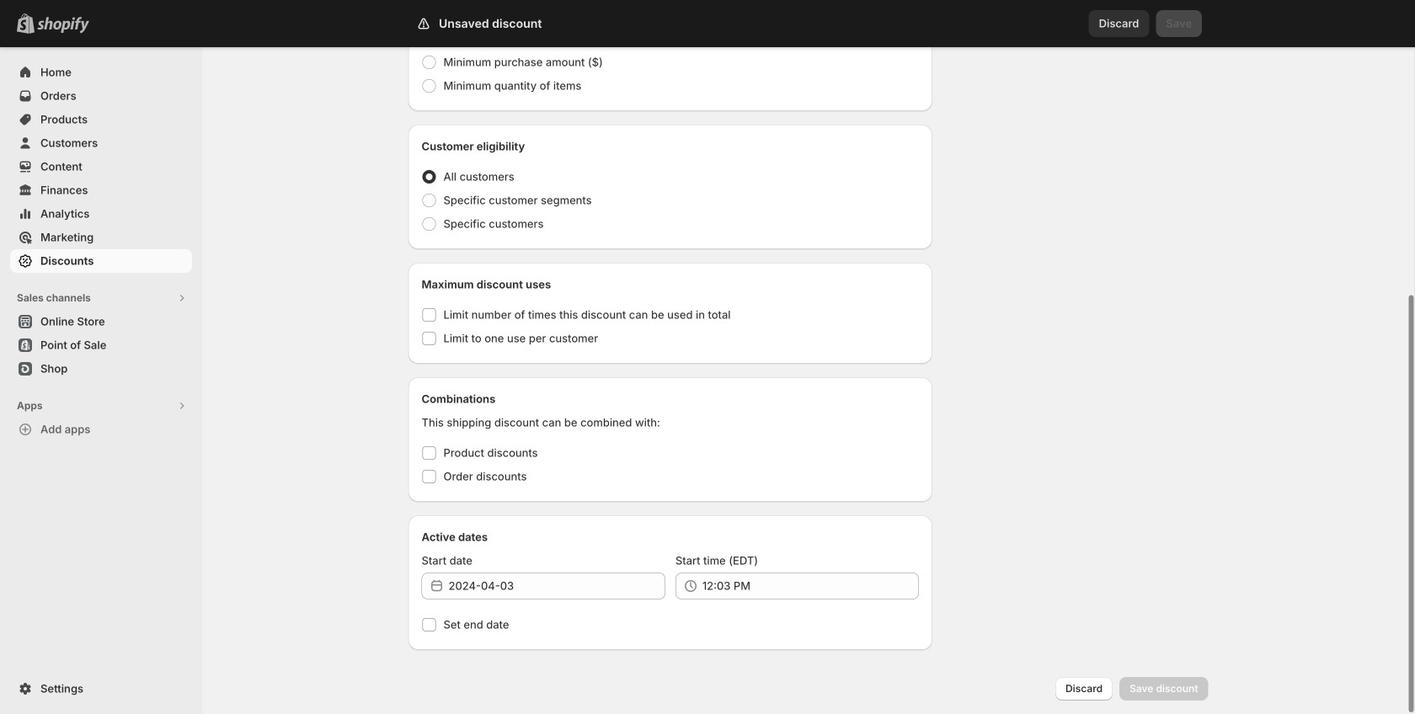 Task type: vqa. For each thing, say whether or not it's contained in the screenshot.
YYYY-MM-DD text box
yes



Task type: locate. For each thing, give the bounding box(es) containing it.
Enter time text field
[[702, 573, 919, 600]]



Task type: describe. For each thing, give the bounding box(es) containing it.
YYYY-MM-DD text field
[[449, 573, 665, 600]]

shopify image
[[37, 17, 89, 33]]



